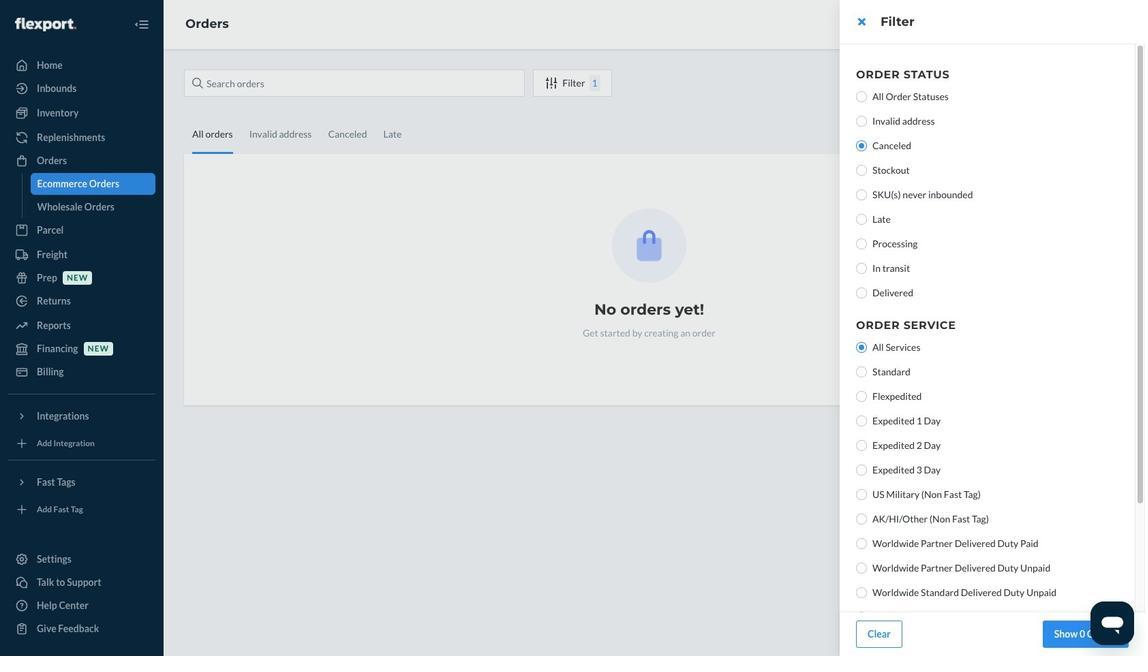 Task type: locate. For each thing, give the bounding box(es) containing it.
close image
[[858, 16, 865, 27]]

None radio
[[856, 91, 867, 102], [856, 116, 867, 127], [856, 140, 867, 151], [856, 214, 867, 225], [856, 263, 867, 274], [856, 288, 867, 299], [856, 342, 867, 353], [856, 367, 867, 378], [856, 391, 867, 402], [856, 416, 867, 427], [856, 465, 867, 476], [856, 539, 867, 549], [856, 588, 867, 599], [856, 91, 867, 102], [856, 116, 867, 127], [856, 140, 867, 151], [856, 214, 867, 225], [856, 263, 867, 274], [856, 288, 867, 299], [856, 342, 867, 353], [856, 367, 867, 378], [856, 391, 867, 402], [856, 416, 867, 427], [856, 465, 867, 476], [856, 539, 867, 549], [856, 588, 867, 599]]

None radio
[[856, 165, 867, 176], [856, 190, 867, 200], [856, 239, 867, 250], [856, 440, 867, 451], [856, 489, 867, 500], [856, 514, 867, 525], [856, 563, 867, 574], [856, 165, 867, 176], [856, 190, 867, 200], [856, 239, 867, 250], [856, 440, 867, 451], [856, 489, 867, 500], [856, 514, 867, 525], [856, 563, 867, 574]]



Task type: vqa. For each thing, say whether or not it's contained in the screenshot.
close "icon"
yes



